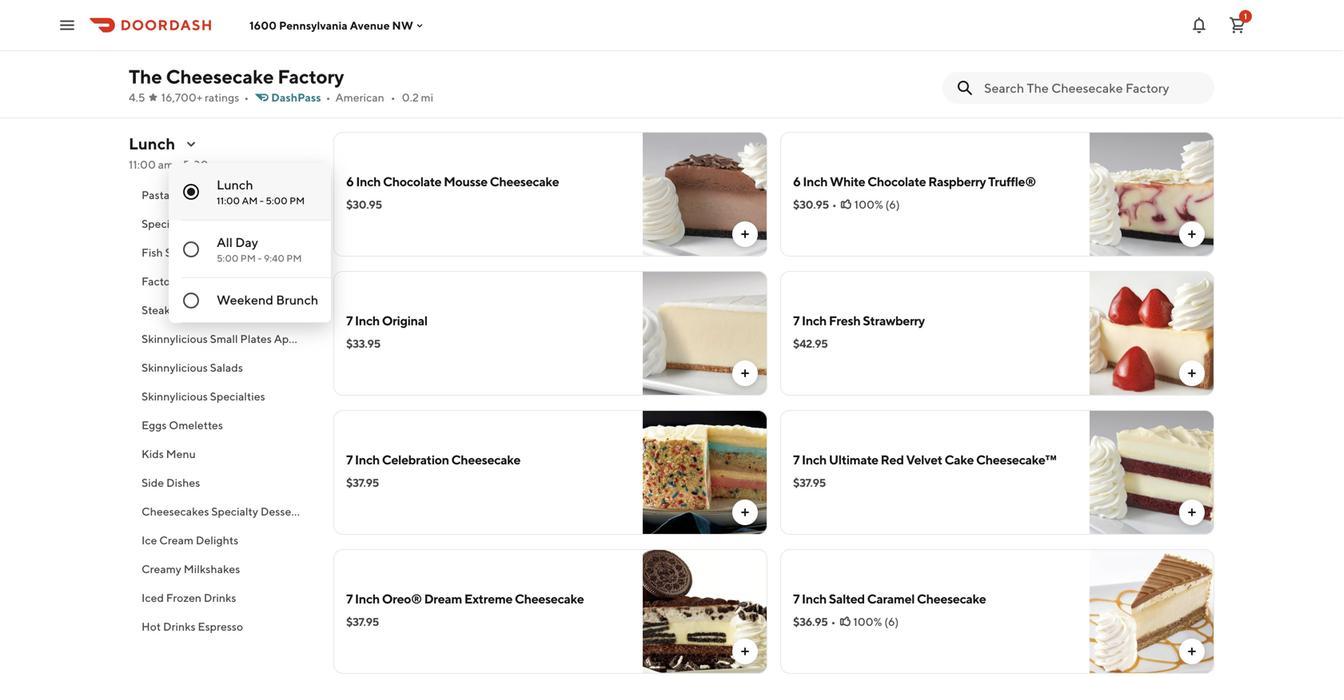 Task type: describe. For each thing, give the bounding box(es) containing it.
hot
[[142, 620, 161, 634]]

seafood
[[165, 246, 208, 259]]

white
[[830, 174, 866, 189]]

fresh for 6
[[830, 35, 862, 50]]

fish
[[142, 246, 163, 259]]

omelettes
[[169, 419, 223, 432]]

menu
[[166, 448, 196, 461]]

7 inch salted caramel cheesecake image
[[1090, 550, 1215, 674]]

pm down day on the top left of page
[[241, 253, 256, 264]]

100% (6) for caramel
[[854, 616, 899, 629]]

red
[[881, 452, 904, 468]]

$37.95 for 7 inch oreo® dream extreme cheesecake
[[346, 616, 379, 629]]

strawberry for 6 inch fresh strawberry
[[864, 35, 926, 50]]

$37.95 for 7 inch celebration cheesecake
[[346, 476, 379, 490]]

celebration
[[382, 452, 449, 468]]

salads
[[210, 361, 243, 374]]

am
[[242, 195, 258, 206]]

hot drinks espresso
[[142, 620, 243, 634]]

add item to cart image for 7 inch ultimate red velvet cake cheesecake™
[[1186, 506, 1199, 519]]

11:00 am - 5:00 pm
[[129, 158, 227, 171]]

6 inch white chocolate raspberry truffle® image
[[1090, 132, 1215, 257]]

0.2
[[402, 91, 419, 104]]

dashpass
[[271, 91, 321, 104]]

factory combinations button
[[129, 267, 314, 296]]

dream
[[424, 592, 462, 607]]

add item to cart image for 7 inch oreo® dream extreme cheesecake
[[739, 646, 752, 658]]

unselected image
[[182, 291, 201, 310]]

selected image
[[182, 182, 201, 202]]

specialty
[[211, 505, 258, 518]]

inch for 7 inch ultimate red velvet cake cheesecake™
[[802, 452, 827, 468]]

frozen
[[166, 592, 202, 605]]

pastas button
[[129, 181, 314, 210]]

cream
[[159, 534, 194, 547]]

4.5
[[129, 91, 145, 104]]

$36.95
[[794, 616, 828, 629]]

the cheesecake factory
[[129, 65, 344, 88]]

pennsylvania
[[279, 19, 348, 32]]

american
[[336, 91, 385, 104]]

raspberry
[[929, 174, 987, 189]]

ice cream delights
[[142, 534, 239, 547]]

$36.95 •
[[794, 616, 836, 629]]

appetizers
[[274, 332, 329, 346]]

lunch for lunch
[[129, 134, 175, 153]]

steaks button
[[129, 296, 314, 325]]

add item to cart image for 7 inch celebration cheesecake
[[739, 506, 752, 519]]

skinnylicious for skinnylicious small plates appetizers
[[142, 332, 208, 346]]

of
[[372, 35, 384, 50]]

9:40
[[264, 253, 285, 264]]

kids
[[142, 448, 164, 461]]

- inside lunch 11:00 am - 5:00 pm
[[260, 195, 264, 206]]

eggs omelettes button
[[129, 411, 314, 440]]

16,700+ ratings •
[[161, 91, 249, 104]]

unselected image
[[182, 240, 201, 259]]

tray of tiramisu cake
[[346, 35, 466, 50]]

and
[[210, 160, 232, 173]]

1 button
[[1222, 9, 1254, 41]]

cheesecakes
[[142, 505, 209, 518]]

16,700+
[[161, 91, 203, 104]]

steaks
[[142, 304, 175, 317]]

creamy milkshakes
[[142, 563, 240, 576]]

all day 5:00 pm - 9:40 pm
[[217, 235, 302, 264]]

eggs
[[142, 419, 167, 432]]

brunch
[[276, 292, 319, 308]]

$30.95 •
[[794, 198, 837, 211]]

weekend brunch
[[217, 292, 319, 308]]

0 vertical spatial cake
[[436, 35, 466, 50]]

• for american • 0.2 mi
[[391, 91, 396, 104]]

100% for caramel
[[854, 616, 883, 629]]

drinks inside "button"
[[204, 592, 236, 605]]

skinnylicious specialties
[[142, 390, 265, 403]]

inch for 6 inch fresh strawberry
[[803, 35, 828, 50]]

combinations
[[182, 275, 254, 288]]

inch for 6 inch white chocolate raspberry truffle®
[[803, 174, 828, 189]]

glamburgers and sandwiches button
[[129, 152, 314, 181]]

fish seafood
[[142, 246, 208, 259]]

7 inch ultimate red velvet cake cheesecake™
[[794, 452, 1057, 468]]

all
[[217, 235, 233, 250]]

tray of tiramisu cake image
[[643, 0, 768, 118]]

iced frozen drinks
[[142, 592, 236, 605]]

0 vertical spatial 11:00
[[129, 158, 156, 171]]

add item to cart image for caramel
[[1186, 646, 1199, 658]]

7 inch original image
[[643, 271, 768, 396]]

lunch for lunch 11:00 am - 5:00 pm
[[217, 177, 253, 192]]

7 for 7 inch original
[[346, 313, 353, 328]]

ratings
[[205, 91, 240, 104]]

7 inch ultimate red velvet cake cheesecake™ image
[[1090, 410, 1215, 535]]

6 for 6 inch chocolate mousse cheesecake
[[346, 174, 354, 189]]

• for $36.95 •
[[832, 616, 836, 629]]

none radio selected
[[169, 163, 331, 221]]

factory inside button
[[142, 275, 180, 288]]

eggs omelettes
[[142, 419, 223, 432]]

fish seafood button
[[129, 238, 314, 267]]

specialties button
[[129, 210, 314, 238]]

inch for 7 inch salted caramel cheesecake
[[802, 592, 827, 607]]

$30.95 for $30.95
[[346, 198, 382, 211]]

sandwiches
[[234, 160, 295, 173]]

plates
[[240, 332, 272, 346]]

fresh for 7
[[829, 313, 861, 328]]

none radio containing weekend brunch
[[169, 278, 331, 323]]

side dishes
[[142, 476, 200, 490]]

pm inside lunch 11:00 am - 5:00 pm
[[290, 195, 305, 206]]

skinnylicious salads button
[[129, 354, 314, 382]]

7 for 7 inch celebration cheesecake
[[346, 452, 353, 468]]

0 vertical spatial 5:00
[[183, 158, 208, 171]]

none radio unselected
[[169, 221, 331, 278]]

add item to cart image for mousse
[[739, 228, 752, 241]]

1600 pennsylvania avenue nw
[[250, 19, 413, 32]]



Task type: vqa. For each thing, say whether or not it's contained in the screenshot.
DoorDash corresponding to E
no



Task type: locate. For each thing, give the bounding box(es) containing it.
ice cream delights button
[[129, 526, 314, 555]]

6 inch fresh strawberry
[[794, 35, 926, 50]]

6 inch chocolate mousse cheesecake image
[[643, 132, 768, 257]]

cheesecake right mousse
[[490, 174, 559, 189]]

specialties up fish seafood on the left
[[142, 217, 197, 230]]

add item to cart image for 6 inch white chocolate raspberry truffle®
[[1186, 228, 1199, 241]]

7 inch celebration cheesecake image
[[643, 410, 768, 535]]

option group containing lunch
[[169, 163, 331, 323]]

3 skinnylicious from the top
[[142, 390, 208, 403]]

(6) down 6 inch white chocolate raspberry truffle®
[[886, 198, 900, 211]]

2 vertical spatial 5:00
[[217, 253, 239, 264]]

1 vertical spatial fresh
[[829, 313, 861, 328]]

mi
[[421, 91, 434, 104]]

0 horizontal spatial 11:00
[[129, 158, 156, 171]]

1 horizontal spatial 11:00
[[217, 195, 240, 206]]

7 for 7 inch fresh strawberry
[[794, 313, 800, 328]]

6 inch chocolate mousse cheesecake
[[346, 174, 559, 189]]

0 vertical spatial skinnylicious
[[142, 332, 208, 346]]

7 inch oreo® dream extreme cheesecake
[[346, 592, 584, 607]]

specialties
[[142, 217, 197, 230], [210, 390, 265, 403]]

0 vertical spatial strawberry
[[864, 35, 926, 50]]

inch for 7 inch celebration cheesecake
[[355, 452, 380, 468]]

original
[[382, 313, 428, 328]]

inch for 7 inch fresh strawberry
[[802, 313, 827, 328]]

drinks down creamy milkshakes button
[[204, 592, 236, 605]]

7 inch original
[[346, 313, 428, 328]]

cheesecake
[[166, 65, 274, 88], [490, 174, 559, 189], [452, 452, 521, 468], [515, 592, 584, 607], [918, 592, 987, 607]]

1 horizontal spatial 5:00
[[217, 253, 239, 264]]

1 vertical spatial 11:00
[[217, 195, 240, 206]]

option group
[[169, 163, 331, 323]]

pm right am
[[290, 195, 305, 206]]

100% (6) down 7 inch salted caramel cheesecake
[[854, 616, 899, 629]]

0 vertical spatial lunch
[[129, 134, 175, 153]]

$37.95 for 7 inch ultimate red velvet cake cheesecake™
[[794, 476, 826, 490]]

$42.95
[[794, 337, 828, 350]]

7 for 7 inch ultimate red velvet cake cheesecake™
[[794, 452, 800, 468]]

0 vertical spatial 100%
[[855, 198, 884, 211]]

specialties inside skinnylicious specialties button
[[210, 390, 265, 403]]

1 chocolate from the left
[[383, 174, 442, 189]]

0 horizontal spatial drinks
[[163, 620, 196, 634]]

7 left celebration
[[346, 452, 353, 468]]

1 vertical spatial 100%
[[854, 616, 883, 629]]

1 horizontal spatial drinks
[[204, 592, 236, 605]]

drinks right hot
[[163, 620, 196, 634]]

7 inch celebration cheesecake
[[346, 452, 521, 468]]

None radio
[[169, 163, 331, 221], [169, 221, 331, 278]]

iced
[[142, 592, 164, 605]]

skinnylicious for skinnylicious specialties
[[142, 390, 208, 403]]

1 $30.95 from the left
[[346, 198, 382, 211]]

1 vertical spatial strawberry
[[863, 313, 925, 328]]

7 for 7 inch oreo® dream extreme cheesecake
[[346, 592, 353, 607]]

• right $36.95
[[832, 616, 836, 629]]

none radio containing all day
[[169, 221, 331, 278]]

ice
[[142, 534, 157, 547]]

1 none radio from the top
[[169, 163, 331, 221]]

creamy milkshakes button
[[129, 555, 314, 584]]

7 up $42.95
[[794, 313, 800, 328]]

2 skinnylicious from the top
[[142, 361, 208, 374]]

0 horizontal spatial chocolate
[[383, 174, 442, 189]]

iced frozen drinks button
[[129, 584, 314, 613]]

open menu image
[[58, 16, 77, 35]]

0 horizontal spatial 5:00
[[183, 158, 208, 171]]

100%
[[855, 198, 884, 211], [854, 616, 883, 629]]

add item to cart image for strawberry
[[1186, 367, 1199, 380]]

dashpass •
[[271, 91, 331, 104]]

0 vertical spatial (6)
[[886, 198, 900, 211]]

1 vertical spatial drinks
[[163, 620, 196, 634]]

chocolate right white at top
[[868, 174, 927, 189]]

cake right tiramisu
[[436, 35, 466, 50]]

1 vertical spatial specialties
[[210, 390, 265, 403]]

11:00 inside lunch 11:00 am - 5:00 pm
[[217, 195, 240, 206]]

7 left ultimate
[[794, 452, 800, 468]]

inch for 7 inch oreo® dream extreme cheesecake
[[355, 592, 380, 607]]

add item to cart image
[[1186, 228, 1199, 241], [739, 506, 752, 519], [1186, 506, 1199, 519], [739, 646, 752, 658]]

lunch inside lunch 11:00 am - 5:00 pm
[[217, 177, 253, 192]]

cheesecake right caramel at the bottom right of the page
[[918, 592, 987, 607]]

5:00 inside lunch 11:00 am - 5:00 pm
[[266, 195, 288, 206]]

inch
[[803, 35, 828, 50], [356, 174, 381, 189], [803, 174, 828, 189], [355, 313, 380, 328], [802, 313, 827, 328], [355, 452, 380, 468], [802, 452, 827, 468], [355, 592, 380, 607], [802, 592, 827, 607]]

1 horizontal spatial specialties
[[210, 390, 265, 403]]

skinnylicious
[[142, 332, 208, 346], [142, 361, 208, 374], [142, 390, 208, 403]]

6 for 6 inch fresh strawberry
[[794, 35, 801, 50]]

side
[[142, 476, 164, 490]]

specialties inside specialties 'button'
[[142, 217, 197, 230]]

pm right 9:40
[[287, 253, 302, 264]]

1 horizontal spatial lunch
[[217, 177, 253, 192]]

ultimate
[[829, 452, 879, 468]]

salted
[[829, 592, 865, 607]]

strawberry for 7 inch fresh strawberry
[[863, 313, 925, 328]]

small
[[210, 332, 238, 346]]

1 vertical spatial cake
[[945, 452, 975, 468]]

menus image
[[185, 138, 198, 150]]

am
[[158, 158, 174, 171]]

tray
[[346, 35, 370, 50]]

cheesecake™
[[977, 452, 1057, 468]]

1 horizontal spatial chocolate
[[868, 174, 927, 189]]

6
[[794, 35, 801, 50], [346, 174, 354, 189], [794, 174, 801, 189]]

$33.95
[[346, 337, 381, 350]]

pm
[[290, 195, 305, 206], [241, 253, 256, 264], [287, 253, 302, 264]]

1 skinnylicious from the top
[[142, 332, 208, 346]]

chocolate
[[383, 174, 442, 189], [868, 174, 927, 189]]

7 for 7 inch salted caramel cheesecake
[[794, 592, 800, 607]]

7 inch salted caramel cheesecake
[[794, 592, 987, 607]]

2 none radio from the top
[[169, 221, 331, 278]]

100% down the salted
[[854, 616, 883, 629]]

skinnylicious up eggs omelettes
[[142, 390, 208, 403]]

Item Search search field
[[985, 79, 1202, 97]]

(6) for chocolate
[[886, 198, 900, 211]]

7 up $36.95
[[794, 592, 800, 607]]

cheesecake up ratings
[[166, 65, 274, 88]]

5:00 down all on the top
[[217, 253, 239, 264]]

• down white at top
[[833, 198, 837, 211]]

pastas
[[142, 188, 175, 202]]

2 chocolate from the left
[[868, 174, 927, 189]]

0 vertical spatial fresh
[[830, 35, 862, 50]]

nw
[[392, 19, 413, 32]]

6 for 6 inch white chocolate raspberry truffle®
[[794, 174, 801, 189]]

1 vertical spatial 5:00
[[266, 195, 288, 206]]

factory
[[278, 65, 344, 88], [142, 275, 180, 288]]

0 vertical spatial drinks
[[204, 592, 236, 605]]

• down the cheesecake factory
[[244, 91, 249, 104]]

velvet
[[907, 452, 943, 468]]

lunch 11:00 am - 5:00 pm
[[217, 177, 305, 206]]

inch for 7 inch original
[[355, 313, 380, 328]]

inch for 6 inch chocolate mousse cheesecake
[[356, 174, 381, 189]]

0 horizontal spatial specialties
[[142, 217, 197, 230]]

factory up dashpass •
[[278, 65, 344, 88]]

add item to cart image
[[739, 228, 752, 241], [739, 367, 752, 380], [1186, 367, 1199, 380], [1186, 646, 1199, 658]]

0 vertical spatial -
[[176, 158, 181, 171]]

american • 0.2 mi
[[336, 91, 434, 104]]

cheesecake right extreme
[[515, 592, 584, 607]]

tiramisu
[[386, 35, 434, 50]]

0 horizontal spatial cake
[[436, 35, 466, 50]]

skinnylicious for skinnylicious salads
[[142, 361, 208, 374]]

0 vertical spatial 100% (6)
[[855, 198, 900, 211]]

chocolate left mousse
[[383, 174, 442, 189]]

notification bell image
[[1190, 16, 1210, 35]]

drinks inside button
[[163, 620, 196, 634]]

11:00
[[129, 158, 156, 171], [217, 195, 240, 206]]

1 horizontal spatial cake
[[945, 452, 975, 468]]

(6) for caramel
[[885, 616, 899, 629]]

weekend
[[217, 292, 274, 308]]

100% (6) down white at top
[[855, 198, 900, 211]]

• for dashpass •
[[326, 91, 331, 104]]

avenue
[[350, 19, 390, 32]]

cheesecakes specialty desserts
[[142, 505, 305, 518]]

(6)
[[886, 198, 900, 211], [885, 616, 899, 629]]

dishes
[[166, 476, 200, 490]]

factory combinations
[[142, 275, 254, 288]]

2 $30.95 from the left
[[794, 198, 829, 211]]

5:00 down menus icon
[[183, 158, 208, 171]]

factory up steaks
[[142, 275, 180, 288]]

specialties down salads
[[210, 390, 265, 403]]

oreo®
[[382, 592, 422, 607]]

(6) down caramel at the bottom right of the page
[[885, 616, 899, 629]]

caramel
[[868, 592, 915, 607]]

None radio
[[169, 278, 331, 323]]

1 vertical spatial -
[[260, 195, 264, 206]]

truffle®
[[989, 174, 1037, 189]]

creamy
[[142, 563, 182, 576]]

1 vertical spatial 100% (6)
[[854, 616, 899, 629]]

100% (6)
[[855, 198, 900, 211], [854, 616, 899, 629]]

0 horizontal spatial lunch
[[129, 134, 175, 153]]

2 horizontal spatial 5:00
[[266, 195, 288, 206]]

- inside all day 5:00 pm - 9:40 pm
[[258, 253, 262, 264]]

100% for chocolate
[[855, 198, 884, 211]]

1600
[[250, 19, 277, 32]]

7
[[346, 313, 353, 328], [794, 313, 800, 328], [346, 452, 353, 468], [794, 452, 800, 468], [346, 592, 353, 607], [794, 592, 800, 607]]

• left american
[[326, 91, 331, 104]]

100% down white at top
[[855, 198, 884, 211]]

fresh
[[830, 35, 862, 50], [829, 313, 861, 328]]

1 horizontal spatial $30.95
[[794, 198, 829, 211]]

0 vertical spatial factory
[[278, 65, 344, 88]]

• left 0.2
[[391, 91, 396, 104]]

none radio containing lunch
[[169, 163, 331, 221]]

kids menu
[[142, 448, 196, 461]]

glamburgers and sandwiches
[[142, 160, 295, 173]]

drinks
[[204, 592, 236, 605], [163, 620, 196, 634]]

7 inch fresh strawberry image
[[1090, 271, 1215, 396]]

5:00 inside all day 5:00 pm - 9:40 pm
[[217, 253, 239, 264]]

glamburgers
[[142, 160, 208, 173]]

6 inch fresh strawberry image
[[1090, 0, 1215, 118]]

skinnylicious up skinnylicious specialties
[[142, 361, 208, 374]]

1
[[1245, 12, 1248, 21]]

day
[[235, 235, 258, 250]]

$30.95 for $30.95 •
[[794, 198, 829, 211]]

$37.95
[[346, 476, 379, 490], [794, 476, 826, 490], [346, 616, 379, 629]]

0 vertical spatial specialties
[[142, 217, 197, 230]]

1 horizontal spatial factory
[[278, 65, 344, 88]]

skinnylicious small plates appetizers
[[142, 332, 329, 346]]

1600 pennsylvania avenue nw button
[[250, 19, 426, 32]]

7 up $33.95
[[346, 313, 353, 328]]

strawberry
[[864, 35, 926, 50], [863, 313, 925, 328]]

2 vertical spatial skinnylicious
[[142, 390, 208, 403]]

2 vertical spatial -
[[258, 253, 262, 264]]

1 vertical spatial lunch
[[217, 177, 253, 192]]

0 horizontal spatial factory
[[142, 275, 180, 288]]

pm
[[211, 158, 227, 171]]

7 left oreo®
[[346, 592, 353, 607]]

1 vertical spatial skinnylicious
[[142, 361, 208, 374]]

cake right velvet
[[945, 452, 975, 468]]

1 vertical spatial (6)
[[885, 616, 899, 629]]

0 horizontal spatial $30.95
[[346, 198, 382, 211]]

the
[[129, 65, 162, 88]]

5:00 right am
[[266, 195, 288, 206]]

1 items, open order cart image
[[1229, 16, 1248, 35]]

6 inch white chocolate raspberry truffle®
[[794, 174, 1037, 189]]

• for $30.95 •
[[833, 198, 837, 211]]

7 inch oreo® dream extreme cheesecake image
[[643, 550, 768, 674]]

100% (6) for chocolate
[[855, 198, 900, 211]]

skinnylicious salads
[[142, 361, 243, 374]]

1 vertical spatial factory
[[142, 275, 180, 288]]

side dishes button
[[129, 469, 314, 498]]

kids menu button
[[129, 440, 314, 469]]

skinnylicious down steaks
[[142, 332, 208, 346]]

cheesecakes specialty desserts button
[[129, 498, 314, 526]]

cheesecake right celebration
[[452, 452, 521, 468]]

espresso
[[198, 620, 243, 634]]



